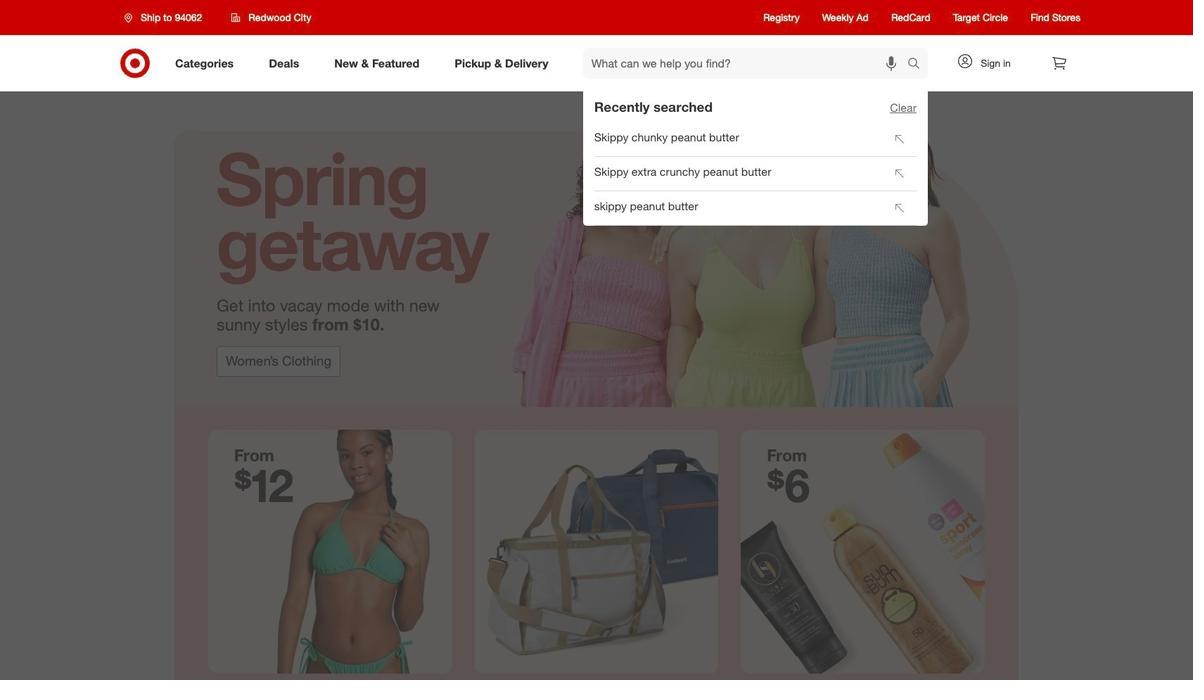Task type: describe. For each thing, give the bounding box(es) containing it.
What can we help you find? suggestions appear below search field
[[583, 48, 912, 79]]



Task type: vqa. For each thing, say whether or not it's contained in the screenshot.
10309
no



Task type: locate. For each thing, give the bounding box(es) containing it.
spring getaway image
[[175, 92, 1019, 408]]



